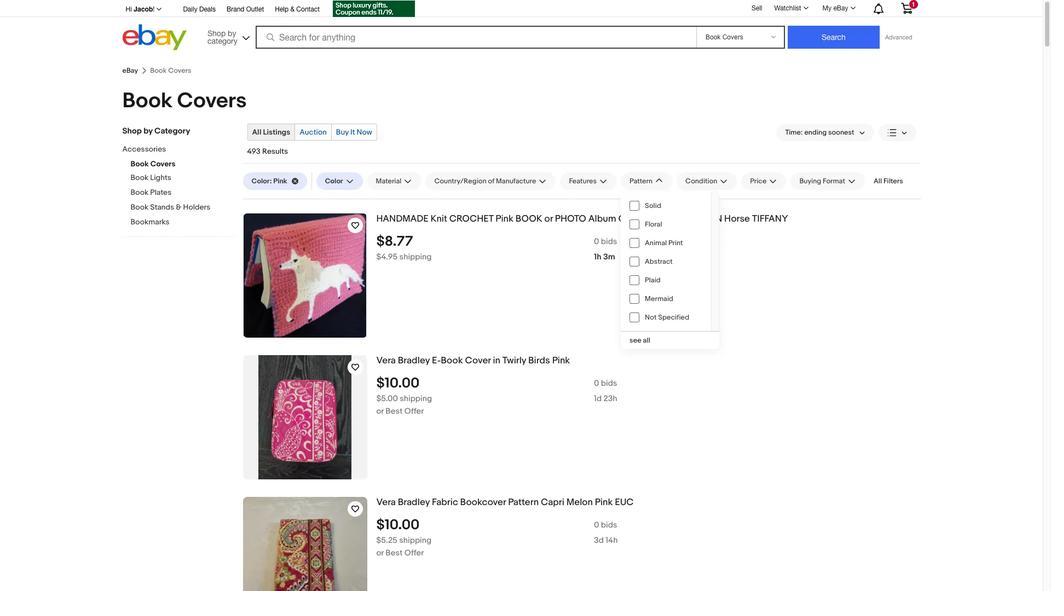 Task type: vqa. For each thing, say whether or not it's contained in the screenshot.
'fee'
no



Task type: describe. For each thing, give the bounding box(es) containing it.
or for vera bradley e-book cover in twirly birds pink
[[376, 406, 384, 417]]

1 vertical spatial pattern
[[508, 497, 539, 508]]

all for all filters
[[874, 177, 882, 186]]

white
[[653, 214, 677, 225]]

deals
[[199, 5, 216, 13]]

holders
[[183, 203, 211, 212]]

stands
[[150, 203, 174, 212]]

bookmarks
[[131, 217, 170, 227]]

category
[[154, 126, 190, 136]]

vera bradley e-book cover in twirly birds pink
[[376, 355, 570, 366]]

color: pink
[[252, 177, 287, 186]]

pink inside vera bradley fabric bookcover pattern capri melon pink euc link
[[595, 497, 613, 508]]

watchlist link
[[769, 2, 814, 15]]

advanced link
[[880, 26, 918, 48]]

plaid link
[[621, 271, 711, 290]]

bids for cover
[[601, 236, 617, 247]]

brand outlet
[[227, 5, 264, 13]]

accessories
[[122, 145, 166, 154]]

0 for pink
[[594, 378, 599, 389]]

3d
[[594, 535, 604, 546]]

493 results
[[247, 147, 288, 156]]

sell link
[[747, 4, 767, 12]]

book up by
[[122, 88, 172, 114]]

book down accessories
[[131, 159, 149, 169]]

0 horizontal spatial ebay
[[122, 66, 138, 75]]

my ebay link
[[817, 2, 861, 15]]

outlet
[[246, 5, 264, 13]]

3m
[[603, 252, 615, 262]]

mermaid link
[[621, 290, 711, 308]]

print
[[669, 239, 683, 248]]

crochet
[[449, 214, 494, 225]]

plaid
[[645, 276, 661, 285]]

accessories book covers book lights book plates book stands & holders bookmarks
[[122, 145, 211, 227]]

animal
[[645, 239, 667, 248]]

mermaid
[[645, 295, 674, 303]]

help & contact link
[[275, 4, 320, 16]]

see all button
[[621, 332, 720, 349]]

pink inside color: pink link
[[273, 177, 287, 186]]

shop by category
[[122, 126, 190, 136]]

or inside 'link'
[[545, 214, 553, 225]]

23h
[[604, 394, 617, 404]]

euc
[[615, 497, 634, 508]]

shipping for crochet
[[400, 252, 432, 262]]

shipping for fabric
[[399, 535, 432, 546]]

brand outlet link
[[227, 4, 264, 16]]

lights
[[150, 173, 171, 182]]

tiffany
[[752, 214, 788, 225]]

pink inside vera bradley e-book cover in twirly birds pink link
[[552, 355, 570, 366]]

$4.95
[[376, 252, 398, 262]]

abstract
[[645, 257, 673, 266]]

$8.77
[[376, 233, 413, 250]]

tap to watch item - handmade knit crochet pink book or photo album cover white unicorn horse tiffany image
[[347, 218, 363, 233]]

vera for vera bradley fabric bookcover pattern capri melon pink euc
[[376, 497, 396, 508]]

0 bids $5.00 shipping
[[376, 378, 617, 404]]

account navigation
[[122, 0, 921, 19]]

14h
[[606, 535, 618, 546]]

none submit inside banner
[[788, 26, 880, 49]]

all listings link
[[248, 124, 295, 140]]

handmade
[[376, 214, 429, 225]]

handmade knit crochet pink book or photo album cover white unicorn horse tiffany link
[[376, 214, 921, 225]]

all filters button
[[870, 173, 908, 190]]

get the coupon image
[[333, 1, 415, 17]]

1h
[[594, 252, 602, 262]]

sell
[[752, 4, 763, 12]]

cover
[[465, 355, 491, 366]]

vera bradley e-book cover in twirly birds pink image
[[258, 355, 352, 480]]

daily
[[183, 5, 197, 13]]

vera bradley e-book cover in twirly birds pink link
[[376, 355, 921, 367]]

1d
[[594, 394, 602, 404]]

my
[[823, 4, 832, 12]]

0 bids $4.95 shipping
[[376, 236, 617, 262]]

daily deals link
[[183, 4, 216, 16]]

floral link
[[621, 215, 711, 234]]

$10.00 for vera bradley e-book cover in twirly birds pink
[[376, 375, 420, 392]]

solid
[[645, 202, 661, 210]]

birds
[[528, 355, 550, 366]]

shop
[[122, 126, 142, 136]]

my ebay
[[823, 4, 849, 12]]

book lights link
[[131, 173, 235, 183]]

abstract link
[[621, 252, 711, 271]]

book
[[516, 214, 543, 225]]

book covers
[[122, 88, 247, 114]]

bradley for fabric
[[398, 497, 430, 508]]

pattern button
[[621, 173, 672, 190]]

not
[[645, 313, 657, 322]]

$5.25
[[376, 535, 398, 546]]

vera bradley fabric bookcover pattern capri melon pink euc link
[[376, 497, 921, 509]]



Task type: locate. For each thing, give the bounding box(es) containing it.
album
[[589, 214, 616, 225]]

animal print
[[645, 239, 683, 248]]

cover
[[619, 214, 651, 225]]

1 horizontal spatial all
[[874, 177, 882, 186]]

0 for cover
[[594, 236, 599, 247]]

bids inside 0 bids $5.25 shipping
[[601, 520, 617, 531]]

1 vertical spatial covers
[[150, 159, 176, 169]]

vera right tap to watch item - vera bradley e-book cover in twirly birds pink image on the bottom left of page
[[376, 355, 396, 366]]

banner
[[122, 0, 921, 53]]

1 vertical spatial $10.00
[[376, 517, 420, 534]]

e-
[[432, 355, 441, 366]]

photo
[[555, 214, 586, 225]]

horse
[[725, 214, 750, 225]]

covers up category at top
[[177, 88, 247, 114]]

shipping down $8.77
[[400, 252, 432, 262]]

best for vera bradley fabric bookcover pattern capri melon pink euc
[[386, 548, 403, 558]]

0 up 1d
[[594, 378, 599, 389]]

help
[[275, 5, 289, 13]]

auction
[[300, 128, 327, 137]]

best down $5.25
[[386, 548, 403, 558]]

covers inside accessories book covers book lights book plates book stands & holders bookmarks
[[150, 159, 176, 169]]

or down $5.00
[[376, 406, 384, 417]]

&
[[290, 5, 295, 13], [176, 203, 181, 212]]

0 vertical spatial bradley
[[398, 355, 430, 366]]

1 vertical spatial all
[[874, 177, 882, 186]]

or inside the 3d 14h or best offer
[[376, 548, 384, 558]]

accessories link
[[122, 145, 226, 155]]

& right "help"
[[290, 5, 295, 13]]

by
[[144, 126, 153, 136]]

covers up lights
[[150, 159, 176, 169]]

2 best from the top
[[386, 548, 403, 558]]

3 0 from the top
[[594, 520, 599, 531]]

best down $5.00
[[386, 406, 403, 417]]

bradley for e-
[[398, 355, 430, 366]]

$10.00 up $5.00
[[376, 375, 420, 392]]

bids up 14h at the right bottom of page
[[601, 520, 617, 531]]

shipping right $5.25
[[399, 535, 432, 546]]

knit
[[431, 214, 447, 225]]

ebay link
[[122, 66, 138, 75]]

1 vera from the top
[[376, 355, 396, 366]]

vera
[[376, 355, 396, 366], [376, 497, 396, 508]]

$5.00
[[376, 394, 398, 404]]

1 $10.00 from the top
[[376, 375, 420, 392]]

2 bids from the top
[[601, 378, 617, 389]]

0
[[594, 236, 599, 247], [594, 378, 599, 389], [594, 520, 599, 531]]

3d 14h or best offer
[[376, 535, 618, 558]]

bids for euc
[[601, 520, 617, 531]]

0 vertical spatial all
[[252, 128, 261, 137]]

0 horizontal spatial covers
[[150, 159, 176, 169]]

1 vertical spatial bradley
[[398, 497, 430, 508]]

0 vertical spatial &
[[290, 5, 295, 13]]

2 $10.00 from the top
[[376, 517, 420, 534]]

0 horizontal spatial &
[[176, 203, 181, 212]]

tap to watch item - vera bradley e-book cover in twirly birds pink image
[[347, 360, 363, 375]]

pink
[[273, 177, 287, 186], [496, 214, 514, 225], [552, 355, 570, 366], [595, 497, 613, 508]]

see all
[[630, 336, 650, 345]]

best
[[386, 406, 403, 417], [386, 548, 403, 558]]

bookcover
[[460, 497, 506, 508]]

or right book at the top
[[545, 214, 553, 225]]

1 best from the top
[[386, 406, 403, 417]]

best inside the 3d 14h or best offer
[[386, 548, 403, 558]]

bids for pink
[[601, 378, 617, 389]]

book stands & holders link
[[131, 203, 235, 213]]

shipping inside '0 bids $4.95 shipping'
[[400, 252, 432, 262]]

ebay inside account navigation
[[834, 4, 849, 12]]

book left cover
[[441, 355, 463, 366]]

$10.00
[[376, 375, 420, 392], [376, 517, 420, 534]]

0 bids $5.25 shipping
[[376, 520, 617, 546]]

or for vera bradley fabric bookcover pattern capri melon pink euc
[[376, 548, 384, 558]]

shipping inside 0 bids $5.25 shipping
[[399, 535, 432, 546]]

1 bids from the top
[[601, 236, 617, 247]]

your shopping cart contains 1 item image
[[901, 3, 913, 14]]

& inside account navigation
[[290, 5, 295, 13]]

not specified link
[[621, 308, 711, 327]]

shipping right $5.00
[[400, 394, 432, 404]]

vera right the tap to watch item - vera bradley fabric bookcover pattern capri melon pink euc icon
[[376, 497, 396, 508]]

1 vertical spatial ebay
[[122, 66, 138, 75]]

2 vertical spatial bids
[[601, 520, 617, 531]]

plates
[[150, 188, 172, 197]]

3 bids from the top
[[601, 520, 617, 531]]

melon
[[567, 497, 593, 508]]

1 horizontal spatial covers
[[177, 88, 247, 114]]

1 vertical spatial offer
[[405, 548, 424, 558]]

None submit
[[788, 26, 880, 49]]

1 horizontal spatial pattern
[[630, 177, 653, 186]]

1 horizontal spatial ebay
[[834, 4, 849, 12]]

& inside accessories book covers book lights book plates book stands & holders bookmarks
[[176, 203, 181, 212]]

pink right the birds
[[552, 355, 570, 366]]

bradley left "e-"
[[398, 355, 430, 366]]

0 for euc
[[594, 520, 599, 531]]

0 vertical spatial ebay
[[834, 4, 849, 12]]

or inside 1d 23h or best offer
[[376, 406, 384, 417]]

0 inside 0 bids $5.00 shipping
[[594, 378, 599, 389]]

0 inside '0 bids $4.95 shipping'
[[594, 236, 599, 247]]

0 up 1h
[[594, 236, 599, 247]]

listings
[[263, 128, 290, 137]]

capri
[[541, 497, 565, 508]]

0 vertical spatial 0
[[594, 236, 599, 247]]

daily deals
[[183, 5, 216, 13]]

0 horizontal spatial pattern
[[508, 497, 539, 508]]

banner containing sell
[[122, 0, 921, 53]]

1 offer from the top
[[405, 406, 424, 417]]

0 vertical spatial pattern
[[630, 177, 653, 186]]

book left the plates
[[131, 188, 149, 197]]

vera bradley fabric bookcover pattern capri melon pink euc
[[376, 497, 634, 508]]

offer for e-
[[405, 406, 424, 417]]

unicorn
[[679, 214, 722, 225]]

all
[[252, 128, 261, 137], [874, 177, 882, 186]]

0 vertical spatial offer
[[405, 406, 424, 417]]

1 vertical spatial bids
[[601, 378, 617, 389]]

specified
[[658, 313, 689, 322]]

& down the book plates link
[[176, 203, 181, 212]]

all inside button
[[874, 177, 882, 186]]

pink left euc
[[595, 497, 613, 508]]

0 vertical spatial shipping
[[400, 252, 432, 262]]

buy
[[336, 128, 349, 137]]

pink right color:
[[273, 177, 287, 186]]

pattern left capri
[[508, 497, 539, 508]]

animal print link
[[621, 234, 711, 252]]

book
[[122, 88, 172, 114], [131, 159, 149, 169], [131, 173, 149, 182], [131, 188, 149, 197], [131, 203, 149, 212], [441, 355, 463, 366]]

1 vertical spatial vera
[[376, 497, 396, 508]]

2 vera from the top
[[376, 497, 396, 508]]

0 vertical spatial best
[[386, 406, 403, 417]]

1h 3m
[[594, 252, 615, 262]]

all up 493
[[252, 128, 261, 137]]

in
[[493, 355, 501, 366]]

offer inside 1d 23h or best offer
[[405, 406, 424, 417]]

all for all listings
[[252, 128, 261, 137]]

handmade knit crochet pink book or photo album cover white unicorn horse tiffany
[[376, 214, 788, 225]]

twirly
[[503, 355, 526, 366]]

auction link
[[295, 124, 331, 140]]

0 up 3d
[[594, 520, 599, 531]]

1 vertical spatial shipping
[[400, 394, 432, 404]]

pattern inside dropdown button
[[630, 177, 653, 186]]

offer for fabric
[[405, 548, 424, 558]]

buy it now
[[336, 128, 372, 137]]

best inside 1d 23h or best offer
[[386, 406, 403, 417]]

color:
[[252, 177, 272, 186]]

filters
[[884, 177, 903, 186]]

contact
[[296, 5, 320, 13]]

bids up 23h on the right bottom of the page
[[601, 378, 617, 389]]

pink left book at the top
[[496, 214, 514, 225]]

floral
[[645, 220, 662, 229]]

tap to watch item - vera bradley fabric bookcover pattern capri melon pink euc image
[[347, 502, 363, 517]]

0 inside 0 bids $5.25 shipping
[[594, 520, 599, 531]]

it
[[350, 128, 355, 137]]

493
[[247, 147, 261, 156]]

0 vertical spatial vera
[[376, 355, 396, 366]]

bookmarks link
[[131, 217, 235, 228]]

$10.00 for vera bradley fabric bookcover pattern capri melon pink euc
[[376, 517, 420, 534]]

vera bradley fabric bookcover pattern capri melon pink euc image
[[243, 497, 367, 591]]

1 horizontal spatial &
[[290, 5, 295, 13]]

pattern up solid
[[630, 177, 653, 186]]

buy it now link
[[332, 124, 377, 140]]

2 vertical spatial or
[[376, 548, 384, 558]]

covers
[[177, 88, 247, 114], [150, 159, 176, 169]]

1 vertical spatial 0
[[594, 378, 599, 389]]

2 bradley from the top
[[398, 497, 430, 508]]

pink inside handmade knit crochet pink book or photo album cover white unicorn horse tiffany 'link'
[[496, 214, 514, 225]]

book up bookmarks
[[131, 203, 149, 212]]

all filters
[[874, 177, 903, 186]]

1 vertical spatial best
[[386, 548, 403, 558]]

all listings
[[252, 128, 290, 137]]

ebay
[[834, 4, 849, 12], [122, 66, 138, 75]]

bids inside '0 bids $4.95 shipping'
[[601, 236, 617, 247]]

shipping inside 0 bids $5.00 shipping
[[400, 394, 432, 404]]

2 vertical spatial 0
[[594, 520, 599, 531]]

1 bradley from the top
[[398, 355, 430, 366]]

1 0 from the top
[[594, 236, 599, 247]]

vera for vera bradley e-book cover in twirly birds pink
[[376, 355, 396, 366]]

help & contact
[[275, 5, 320, 13]]

$10.00 up $5.25
[[376, 517, 420, 534]]

all
[[643, 336, 650, 345]]

book left lights
[[131, 173, 149, 182]]

solid link
[[621, 197, 711, 215]]

0 vertical spatial or
[[545, 214, 553, 225]]

shipping for e-
[[400, 394, 432, 404]]

2 offer from the top
[[405, 548, 424, 558]]

2 vertical spatial shipping
[[399, 535, 432, 546]]

bradley left fabric
[[398, 497, 430, 508]]

0 vertical spatial covers
[[177, 88, 247, 114]]

or down $5.25
[[376, 548, 384, 558]]

handmade knit crochet pink book or photo album cover white unicorn horse tiffany image
[[244, 214, 366, 338]]

offer inside the 3d 14h or best offer
[[405, 548, 424, 558]]

watchlist
[[775, 4, 801, 12]]

all left the filters
[[874, 177, 882, 186]]

1 vertical spatial or
[[376, 406, 384, 417]]

0 vertical spatial bids
[[601, 236, 617, 247]]

fabric
[[432, 497, 458, 508]]

0 horizontal spatial all
[[252, 128, 261, 137]]

1 vertical spatial &
[[176, 203, 181, 212]]

2 0 from the top
[[594, 378, 599, 389]]

color: pink link
[[243, 173, 307, 190]]

bids up 3m
[[601, 236, 617, 247]]

best for vera bradley e-book cover in twirly birds pink
[[386, 406, 403, 417]]

bids inside 0 bids $5.00 shipping
[[601, 378, 617, 389]]

0 vertical spatial $10.00
[[376, 375, 420, 392]]

now
[[357, 128, 372, 137]]

1d 23h or best offer
[[376, 394, 617, 417]]



